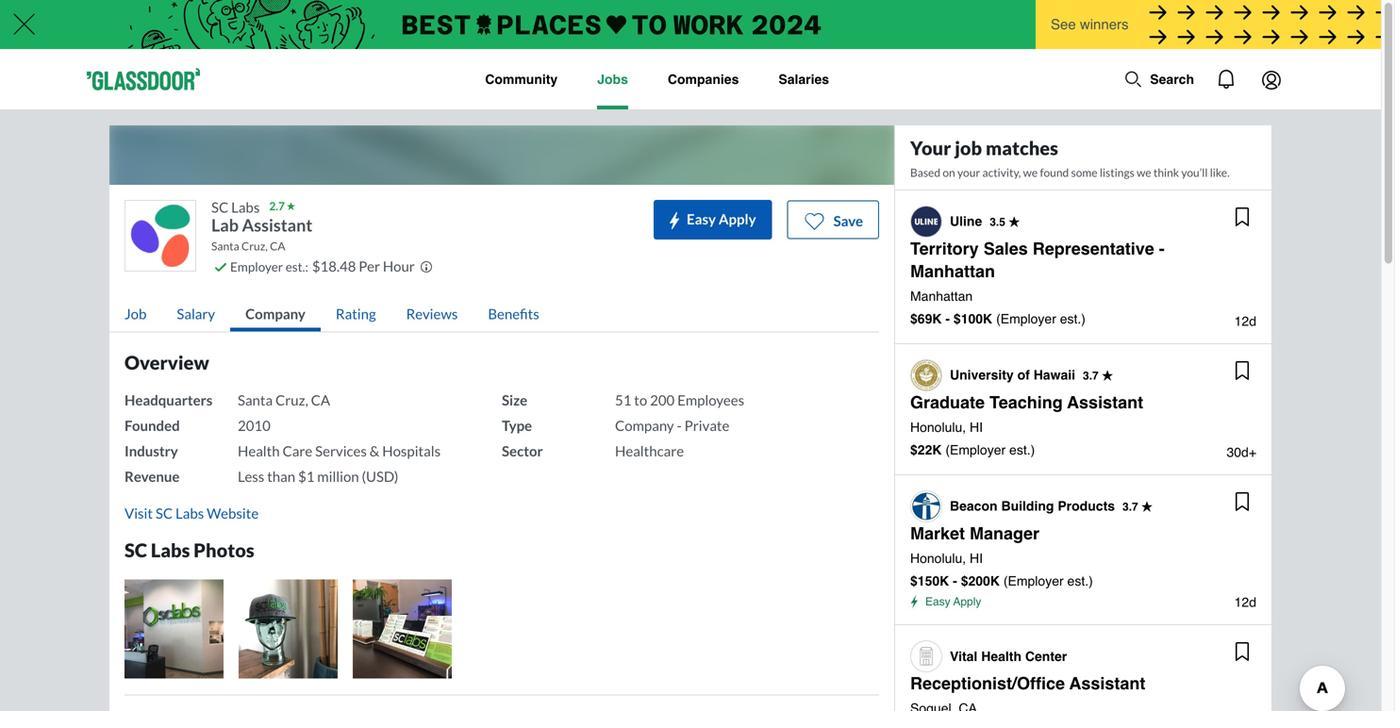 Task type: locate. For each thing, give the bounding box(es) containing it.
0 vertical spatial assistant
[[242, 215, 313, 235]]

company - private
[[615, 417, 730, 434]]

manhattan up $69k
[[910, 289, 973, 304]]

sc right visit
[[156, 505, 173, 522]]

1 vertical spatial apply
[[954, 595, 982, 609]]

30d+
[[1227, 445, 1257, 460]]

less than $1 million (usd)
[[238, 468, 399, 485]]

1 horizontal spatial we
[[1137, 166, 1152, 179]]

0 horizontal spatial apply
[[719, 210, 756, 227]]

2 vertical spatial sc
[[125, 539, 147, 562]]

0 vertical spatial easy
[[687, 210, 716, 227]]

1 vertical spatial (employer
[[946, 442, 1006, 458]]

0 vertical spatial sc
[[211, 199, 229, 216]]

0 horizontal spatial health
[[238, 442, 280, 459]]

industry
[[125, 442, 178, 459]]

labs left 2.7
[[231, 199, 260, 216]]

visit sc labs website
[[125, 505, 259, 522]]

2 vertical spatial (employer
[[1004, 574, 1064, 589]]

1 honolulu, from the top
[[910, 420, 966, 435]]

building
[[1001, 499, 1054, 514]]

lottie animation container image down see winners "link"
[[1249, 57, 1294, 102]]

easy apply right bolt icon
[[687, 210, 756, 227]]

labs up sc labs photos
[[175, 505, 204, 522]]

search button
[[1114, 60, 1204, 98]]

lottie animation container image left "search"
[[1124, 70, 1143, 89]]

labs for 2.7
[[231, 199, 260, 216]]

private
[[685, 417, 730, 434]]

territory sales representative - manhattan link
[[910, 239, 1165, 281]]

1 vertical spatial honolulu,
[[910, 551, 966, 566]]

hi inside graduate teaching assistant honolulu, hi $22k (employer est.)
[[970, 420, 983, 435]]

health
[[238, 442, 280, 459], [981, 649, 1022, 664]]

2 vertical spatial labs
[[151, 539, 190, 562]]

2 hi from the top
[[970, 551, 983, 566]]

sc left 2.7
[[211, 199, 229, 216]]

honolulu, up "$150k"
[[910, 551, 966, 566]]

★ right hawaii
[[1102, 369, 1113, 383]]

services
[[315, 442, 367, 459]]

est.) up hawaii
[[1060, 311, 1086, 326]]

community link
[[485, 49, 558, 109]]

0 vertical spatial 3.7
[[1083, 369, 1099, 383]]

(employer right $200k at the right bottom
[[1004, 574, 1064, 589]]

company for company - private
[[615, 417, 674, 434]]

salaries link
[[779, 49, 829, 109]]

than
[[267, 468, 295, 485]]

manhattan
[[910, 262, 995, 281], [910, 289, 973, 304]]

we left think
[[1137, 166, 1152, 179]]

0 vertical spatial ca
[[270, 239, 285, 253]]

1 horizontal spatial health
[[981, 649, 1022, 664]]

cruz, up employer
[[242, 239, 268, 253]]

1 hi from the top
[[970, 420, 983, 435]]

0 vertical spatial santa
[[211, 239, 239, 253]]

0 vertical spatial easy apply
[[687, 210, 756, 227]]

territory sales representative - manhattan manhattan $69k - $100k (employer est.)
[[910, 239, 1165, 326]]

2 12d from the top
[[1235, 595, 1257, 610]]

health care services & hospitals
[[238, 442, 441, 459]]

manhattan down territory
[[910, 262, 995, 281]]

uline
[[950, 214, 982, 229]]

found
[[1040, 166, 1069, 179]]

est.) down teaching
[[1010, 442, 1035, 458]]

sc inside sc labs 2.7 ★ lab assistant santa cruz, ca
[[211, 199, 229, 216]]

1 horizontal spatial cruz,
[[275, 391, 308, 408]]

industry element
[[238, 442, 441, 459]]

0 horizontal spatial 3.7
[[1083, 369, 1099, 383]]

12d
[[1235, 314, 1257, 329], [1235, 595, 1257, 610]]

2 horizontal spatial sc
[[211, 199, 229, 216]]

0 horizontal spatial company
[[245, 305, 306, 322]]

1 vertical spatial sc
[[156, 505, 173, 522]]

university
[[950, 367, 1014, 383]]

- left $200k at the right bottom
[[953, 574, 957, 589]]

to
[[634, 391, 647, 408]]

-
[[1159, 239, 1165, 259], [946, 311, 950, 326], [677, 417, 682, 434], [953, 574, 957, 589]]

(employer inside market manager honolulu, hi $150k - $200k (employer est.)
[[1004, 574, 1064, 589]]

★ right 2.7
[[287, 201, 295, 211]]

sc down visit
[[125, 539, 147, 562]]

0 vertical spatial manhattan
[[910, 262, 995, 281]]

easy right bolt icon
[[687, 210, 716, 227]]

2 we from the left
[[1137, 166, 1152, 179]]

- inside market manager honolulu, hi $150k - $200k (employer est.)
[[953, 574, 957, 589]]

1 horizontal spatial 3.7
[[1123, 500, 1138, 514]]

company
[[245, 305, 306, 322], [615, 417, 674, 434]]

easy apply down "$150k"
[[926, 595, 982, 609]]

0 horizontal spatial we
[[1023, 166, 1038, 179]]

★ inside beacon building products 3.7 ★
[[1142, 500, 1153, 514]]

3.7 inside beacon building products 3.7 ★
[[1123, 500, 1138, 514]]

santa inside sc labs 2.7 ★ lab assistant santa cruz, ca
[[211, 239, 239, 253]]

we left the found
[[1023, 166, 1038, 179]]

per
[[359, 258, 380, 274]]

1 manhattan from the top
[[910, 262, 995, 281]]

lottie animation container image
[[1249, 57, 1294, 102], [1124, 70, 1143, 89]]

honolulu, up $22k
[[910, 420, 966, 435]]

3.7 inside 'university of hawaii 3.7 ★'
[[1083, 369, 1099, 383]]

easy apply button
[[654, 200, 772, 240]]

- right representative
[[1159, 239, 1165, 259]]

1 vertical spatial est.)
[[1010, 442, 1035, 458]]

2 honolulu, from the top
[[910, 551, 966, 566]]

apply down $200k at the right bottom
[[954, 595, 982, 609]]

sc labs photo of: sc laboratories main office image
[[125, 580, 224, 679]]

easy
[[687, 210, 716, 227], [926, 595, 951, 609]]

uline logo image
[[911, 207, 942, 237]]

0 horizontal spatial cruz,
[[242, 239, 268, 253]]

1 vertical spatial ca
[[311, 391, 330, 408]]

0 horizontal spatial sc
[[125, 539, 147, 562]]

$200k
[[961, 574, 1000, 589]]

jobs
[[597, 72, 628, 87]]

0 horizontal spatial easy
[[687, 210, 716, 227]]

apply right bolt icon
[[719, 210, 756, 227]]

labs down the visit sc labs website
[[151, 539, 190, 562]]

1 12d from the top
[[1235, 314, 1257, 329]]

salaries
[[779, 72, 829, 87]]

1 horizontal spatial company
[[615, 417, 674, 434]]

market manager honolulu, hi $150k - $200k (employer est.)
[[910, 524, 1093, 589]]

2 vertical spatial est.)
[[1068, 574, 1093, 589]]

1 vertical spatial labs
[[175, 505, 204, 522]]

(employer right $22k
[[946, 442, 1006, 458]]

est.)
[[1060, 311, 1086, 326], [1010, 442, 1035, 458], [1068, 574, 1093, 589]]

founded
[[125, 417, 180, 434]]

job
[[125, 305, 147, 322]]

est.) inside 'territory sales representative - manhattan manhattan $69k - $100k (employer est.)'
[[1060, 311, 1086, 326]]

1 vertical spatial manhattan
[[910, 289, 973, 304]]

2 vertical spatial assistant
[[1070, 674, 1146, 693]]

1 we from the left
[[1023, 166, 1038, 179]]

overview
[[125, 351, 209, 374]]

1 vertical spatial 12d
[[1235, 595, 1257, 610]]

cruz, up care
[[275, 391, 308, 408]]

visit
[[125, 505, 153, 522]]

3.7
[[1083, 369, 1099, 383], [1123, 500, 1138, 514]]

graduate teaching assistant link
[[910, 393, 1144, 412]]

0 horizontal spatial easy apply
[[687, 210, 756, 227]]

save
[[834, 212, 863, 229]]

12d for market manager
[[1235, 595, 1257, 610]]

★ right 3.5
[[1009, 216, 1020, 229]]

0 horizontal spatial lottie animation container image
[[1124, 70, 1143, 89]]

0 vertical spatial 12d
[[1235, 314, 1257, 329]]

ca up industry element
[[311, 391, 330, 408]]

beacon building products logo image
[[911, 492, 942, 522]]

0 vertical spatial honolulu,
[[910, 420, 966, 435]]

cruz,
[[242, 239, 268, 253], [275, 391, 308, 408]]

1 vertical spatial company
[[615, 417, 674, 434]]

est.) down products
[[1068, 574, 1093, 589]]

0 vertical spatial cruz,
[[242, 239, 268, 253]]

$22k
[[910, 442, 942, 458]]

0 vertical spatial hi
[[970, 420, 983, 435]]

santa down the lab
[[211, 239, 239, 253]]

employer est. :
[[230, 259, 308, 274]]

1 vertical spatial easy
[[926, 595, 951, 609]]

uline 3.5 ★
[[950, 214, 1020, 229]]

1 vertical spatial cruz,
[[275, 391, 308, 408]]

company down employer est. :
[[245, 305, 306, 322]]

3.7 right hawaii
[[1083, 369, 1099, 383]]

sc
[[211, 199, 229, 216], [156, 505, 173, 522], [125, 539, 147, 562]]

labs
[[231, 199, 260, 216], [175, 505, 204, 522], [151, 539, 190, 562]]

est.) inside market manager honolulu, hi $150k - $200k (employer est.)
[[1068, 574, 1093, 589]]

0 horizontal spatial ca
[[270, 239, 285, 253]]

3.7 for graduate teaching assistant
[[1083, 369, 1099, 383]]

(employer
[[996, 311, 1057, 326], [946, 442, 1006, 458], [1004, 574, 1064, 589]]

santa up 2010
[[238, 391, 273, 408]]

1 horizontal spatial easy apply
[[926, 595, 982, 609]]

1 vertical spatial 3.7
[[1123, 500, 1138, 514]]

(employer right $100k
[[996, 311, 1057, 326]]

of
[[1018, 367, 1030, 383]]

easy down "$150k"
[[926, 595, 951, 609]]

labs inside sc labs 2.7 ★ lab assistant santa cruz, ca
[[231, 199, 260, 216]]

products
[[1058, 499, 1115, 514]]

health down 2010
[[238, 442, 280, 459]]

assistant inside graduate teaching assistant honolulu, hi $22k (employer est.)
[[1067, 393, 1144, 412]]

0 vertical spatial apply
[[719, 210, 756, 227]]

sc labs logo image
[[127, 203, 193, 269]]

lottie animation container image
[[410, 49, 482, 105], [410, 49, 482, 105], [1204, 57, 1249, 102], [1204, 57, 1249, 102], [1249, 57, 1294, 102], [1124, 70, 1143, 89]]

teaching
[[990, 393, 1063, 412]]

★ right products
[[1142, 500, 1153, 514]]

1 vertical spatial health
[[981, 649, 1022, 664]]

1 vertical spatial assistant
[[1067, 393, 1144, 412]]

hi down graduate
[[970, 420, 983, 435]]

0 vertical spatial company
[[245, 305, 306, 322]]

photos
[[194, 539, 254, 562]]

hi up $200k at the right bottom
[[970, 551, 983, 566]]

- right $69k
[[946, 311, 950, 326]]

ca up employer est. :
[[270, 239, 285, 253]]

honolulu,
[[910, 420, 966, 435], [910, 551, 966, 566]]

lottie animation container image inside search button
[[1124, 70, 1143, 89]]

0 vertical spatial labs
[[231, 199, 260, 216]]

$1
[[298, 468, 315, 485]]

company down to
[[615, 417, 674, 434]]

like.
[[1210, 166, 1230, 179]]

graduate teaching assistant honolulu, hi $22k (employer est.)
[[910, 393, 1144, 458]]

0 vertical spatial est.)
[[1060, 311, 1086, 326]]

1 horizontal spatial sc
[[156, 505, 173, 522]]

employees
[[677, 391, 744, 408]]

health up receptionist/office in the right bottom of the page
[[981, 649, 1022, 664]]

1 horizontal spatial ca
[[311, 391, 330, 408]]

market
[[910, 524, 965, 543]]

based
[[910, 166, 941, 179]]

3.7 right products
[[1123, 500, 1138, 514]]

0 vertical spatial (employer
[[996, 311, 1057, 326]]

1 vertical spatial hi
[[970, 551, 983, 566]]

we
[[1023, 166, 1038, 179], [1137, 166, 1152, 179]]



Task type: vqa. For each thing, say whether or not it's contained in the screenshot.
THE EASY within button
yes



Task type: describe. For each thing, give the bounding box(es) containing it.
bolt image
[[670, 212, 679, 229]]

think
[[1154, 166, 1179, 179]]

vital
[[950, 649, 978, 664]]

revenue
[[125, 468, 180, 485]]

sector
[[502, 442, 543, 459]]

manager
[[970, 524, 1040, 543]]

★ inside 'university of hawaii 3.7 ★'
[[1102, 369, 1113, 383]]

2010
[[238, 417, 271, 434]]

1 vertical spatial easy apply
[[926, 595, 982, 609]]

you'll
[[1182, 166, 1208, 179]]

size element
[[615, 391, 744, 408]]

revenue element
[[238, 468, 399, 485]]

$100k
[[954, 311, 993, 326]]

graduate
[[910, 393, 985, 412]]

university of hawaii 3.7 ★
[[950, 367, 1113, 383]]

companies
[[668, 72, 739, 87]]

beacon
[[950, 499, 998, 514]]

sc labs 2.7 ★ lab assistant santa cruz, ca
[[211, 199, 313, 253]]

save button
[[787, 201, 879, 239]]

rating
[[336, 305, 376, 322]]

company for company
[[245, 305, 306, 322]]

hour
[[383, 258, 415, 274]]

care
[[283, 442, 313, 459]]

labs for photos
[[151, 539, 190, 562]]

university of hawaii logo image
[[911, 360, 942, 391]]

51 to 200 employees
[[615, 391, 744, 408]]

community
[[485, 72, 558, 87]]

:
[[305, 259, 308, 274]]

hospitals
[[382, 442, 441, 459]]

sc for sc labs photos
[[125, 539, 147, 562]]

vital health center
[[950, 649, 1067, 664]]

$69k
[[910, 311, 942, 326]]

honolulu, inside market manager honolulu, hi $150k - $200k (employer est.)
[[910, 551, 966, 566]]

★ inside uline 3.5 ★
[[1009, 216, 1020, 229]]

less
[[238, 468, 264, 485]]

sc labs photo of: sc labs hat image
[[239, 580, 338, 679]]

1 horizontal spatial lottie animation container image
[[1249, 57, 1294, 102]]

some
[[1071, 166, 1098, 179]]

search
[[1150, 72, 1194, 87]]

visit sc labs website link
[[125, 505, 259, 522]]

honolulu, inside graduate teaching assistant honolulu, hi $22k (employer est.)
[[910, 420, 966, 435]]

lottie animation container image inside search button
[[1124, 70, 1143, 89]]

est.
[[286, 259, 305, 274]]

(employer inside graduate teaching assistant honolulu, hi $22k (employer est.)
[[946, 442, 1006, 458]]

sector element
[[615, 442, 684, 459]]

listings
[[1100, 166, 1135, 179]]

3.7 for market manager
[[1123, 500, 1138, 514]]

51
[[615, 391, 632, 408]]

0 vertical spatial health
[[238, 442, 280, 459]]

see winners link
[[1036, 0, 1381, 51]]

matches
[[986, 137, 1059, 159]]

cruz, inside sc labs 2.7 ★ lab assistant santa cruz, ca
[[242, 239, 268, 253]]

sc labs photos
[[125, 539, 254, 562]]

200
[[650, 391, 675, 408]]

on
[[943, 166, 955, 179]]

type element
[[615, 417, 730, 434]]

founded element
[[238, 417, 271, 434]]

territory
[[910, 239, 979, 259]]

&
[[370, 442, 380, 459]]

your
[[958, 166, 980, 179]]

companies link
[[668, 49, 739, 109]]

sc labs photo of: sc labs front office image
[[353, 580, 452, 679]]

$18.48
[[312, 258, 356, 274]]

apply inside button
[[719, 210, 756, 227]]

sc for sc labs 2.7 ★ lab assistant santa cruz, ca
[[211, 199, 229, 216]]

lab
[[211, 215, 239, 235]]

headquarters element
[[238, 391, 330, 408]]

size
[[502, 391, 528, 408]]

jobs link
[[597, 49, 628, 109]]

representative
[[1033, 239, 1155, 259]]

sales
[[984, 239, 1028, 259]]

3.5
[[990, 216, 1006, 229]]

easy apply inside button
[[687, 210, 756, 227]]

santa cruz, ca
[[238, 391, 330, 408]]

reviews
[[406, 305, 458, 322]]

hawaii
[[1034, 367, 1076, 383]]

est.) inside graduate teaching assistant honolulu, hi $22k (employer est.)
[[1010, 442, 1035, 458]]

ca inside sc labs 2.7 ★ lab assistant santa cruz, ca
[[270, 239, 285, 253]]

2.7
[[269, 199, 285, 213]]

12d for territory sales representative - manhattan
[[1235, 314, 1257, 329]]

salary
[[177, 305, 215, 322]]

assistant inside sc labs 2.7 ★ lab assistant santa cruz, ca
[[242, 215, 313, 235]]

(employer inside 'territory sales representative - manhattan manhattan $69k - $100k (employer est.)'
[[996, 311, 1057, 326]]

(usd)
[[362, 468, 399, 485]]

type
[[502, 417, 532, 434]]

easy inside easy apply button
[[687, 210, 716, 227]]

receptionist/office
[[910, 674, 1065, 693]]

1 vertical spatial santa
[[238, 391, 273, 408]]

$18.48 per hour
[[312, 258, 415, 274]]

see
[[1051, 16, 1076, 33]]

job
[[955, 137, 982, 159]]

beacon building products 3.7 ★
[[950, 499, 1153, 514]]

winners
[[1080, 16, 1129, 33]]

your job matches based on your activity, we found some listings we think you'll like.
[[910, 137, 1230, 179]]

employer
[[230, 259, 283, 274]]

your
[[910, 137, 951, 159]]

see winners
[[1051, 16, 1129, 33]]

receptionist/office assistant link
[[910, 674, 1146, 693]]

2 manhattan from the top
[[910, 289, 973, 304]]

healthcare
[[615, 442, 684, 459]]

★ inside sc labs 2.7 ★ lab assistant santa cruz, ca
[[287, 201, 295, 211]]

1 horizontal spatial apply
[[954, 595, 982, 609]]

benefits
[[488, 305, 539, 322]]

center
[[1025, 649, 1067, 664]]

- down 51 to 200 employees
[[677, 417, 682, 434]]

receptionist/office assistant
[[910, 674, 1146, 693]]

hi inside market manager honolulu, hi $150k - $200k (employer est.)
[[970, 551, 983, 566]]

1 horizontal spatial easy
[[926, 595, 951, 609]]

million
[[317, 468, 359, 485]]

headquarters
[[125, 391, 213, 408]]

website
[[207, 505, 259, 522]]



